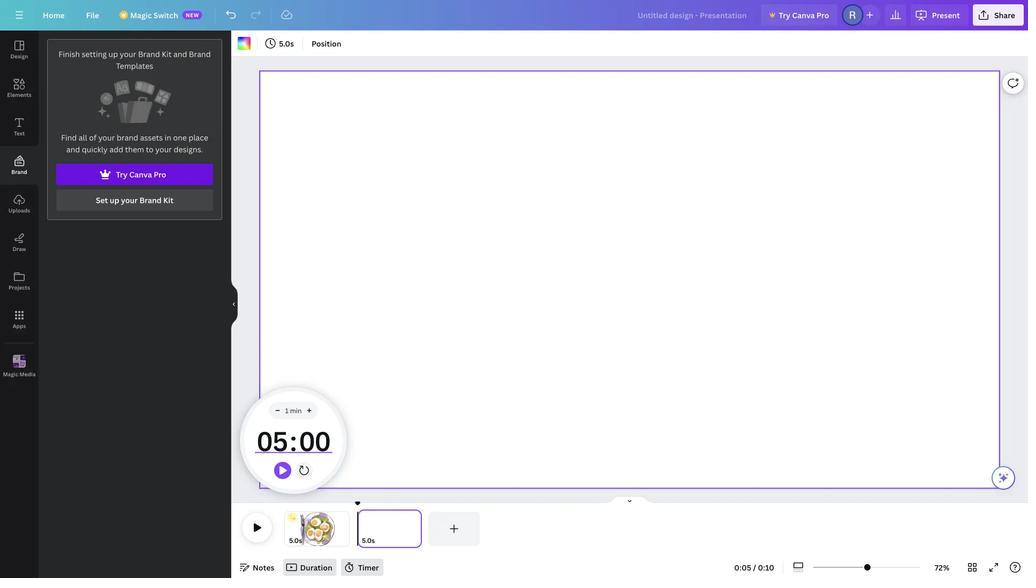 Task type: describe. For each thing, give the bounding box(es) containing it.
switch
[[154, 10, 178, 20]]

set up your brand kit
[[96, 195, 174, 205]]

5.0s left "position"
[[279, 38, 294, 48]]

trimming, end edge slider for second trimming, start edge slider from right
[[342, 512, 349, 547]]

side panel tab list
[[0, 31, 39, 386]]

place
[[189, 133, 208, 143]]

up inside button
[[110, 195, 119, 205]]

magic for magic media
[[3, 371, 18, 378]]

new
[[186, 11, 199, 18]]

add
[[110, 144, 123, 155]]

designs.
[[174, 144, 203, 155]]

magic for magic switch
[[130, 10, 152, 20]]

your inside button
[[121, 195, 138, 205]]

5.0s button right #ffffff icon
[[262, 35, 298, 52]]

all
[[79, 133, 87, 143]]

uploads button
[[0, 185, 39, 223]]

one
[[173, 133, 187, 143]]

quickly
[[82, 144, 108, 155]]

#ffffff image
[[238, 37, 251, 50]]

timer containing 05
[[255, 420, 332, 462]]

05 : 00
[[257, 423, 330, 459]]

magic media
[[3, 371, 36, 378]]

2 trimming, start edge slider from the left
[[358, 512, 368, 547]]

text
[[14, 130, 25, 137]]

apps
[[13, 323, 26, 330]]

up inside 'finish setting up your brand kit and brand templates'
[[109, 49, 118, 59]]

brand up templates on the left of page
[[138, 49, 160, 59]]

duration
[[300, 563, 333, 573]]

magic media button
[[0, 348, 39, 386]]

to
[[146, 144, 154, 155]]

trimming, end edge slider for second trimming, start edge slider from left
[[413, 512, 422, 547]]

00 button
[[297, 420, 332, 462]]

canva for leftmost try canva pro button
[[129, 170, 152, 180]]

05
[[257, 423, 288, 459]]

position button
[[308, 35, 346, 52]]

share
[[995, 10, 1016, 20]]

main menu bar
[[0, 0, 1029, 31]]

file
[[86, 10, 99, 20]]

0 horizontal spatial try canva pro button
[[56, 164, 213, 185]]

position
[[312, 38, 342, 48]]

and inside find all of your brand assets in one place and quickly add them to your designs.
[[66, 144, 80, 155]]

min
[[290, 406, 302, 415]]

Page title text field
[[380, 536, 384, 547]]

Design title text field
[[629, 4, 757, 26]]

share button
[[974, 4, 1024, 26]]

brand inside set up your brand kit button
[[140, 195, 162, 205]]

of
[[89, 133, 97, 143]]

5.0s left page title text box
[[362, 537, 375, 545]]

present
[[933, 10, 961, 20]]

try for try canva pro button in the 'main' menu bar
[[779, 10, 791, 20]]

file button
[[78, 4, 108, 26]]

present button
[[911, 4, 969, 26]]

/
[[754, 563, 757, 573]]

canva assistant image
[[998, 472, 1011, 485]]

text button
[[0, 108, 39, 146]]

1 min
[[285, 406, 302, 415]]

set
[[96, 195, 108, 205]]



Task type: vqa. For each thing, say whether or not it's contained in the screenshot.
list box
no



Task type: locate. For each thing, give the bounding box(es) containing it.
magic left media
[[3, 371, 18, 378]]

0:05 / 0:10
[[735, 563, 775, 573]]

1 vertical spatial kit
[[163, 195, 174, 205]]

draw button
[[0, 223, 39, 262]]

0:05
[[735, 563, 752, 573]]

your up templates on the left of page
[[120, 49, 136, 59]]

assets
[[140, 133, 163, 143]]

brand inside "brand" button
[[11, 168, 27, 175]]

design button
[[0, 31, 39, 69]]

trimming, end edge slider left page title text box
[[342, 512, 349, 547]]

kit
[[162, 49, 172, 59], [163, 195, 174, 205]]

trimming, start edge slider up duration button
[[285, 512, 293, 547]]

5.0s up duration button
[[289, 537, 302, 545]]

try canva pro inside 'main' menu bar
[[779, 10, 830, 20]]

set up your brand kit button
[[56, 190, 213, 211]]

find
[[61, 133, 77, 143]]

1 horizontal spatial try
[[779, 10, 791, 20]]

72%
[[935, 563, 950, 573]]

pro
[[817, 10, 830, 20], [154, 170, 166, 180]]

try canva pro for try canva pro button in the 'main' menu bar
[[779, 10, 830, 20]]

kit inside 'finish setting up your brand kit and brand templates'
[[162, 49, 172, 59]]

timer
[[255, 420, 332, 462]]

0 vertical spatial up
[[109, 49, 118, 59]]

1 vertical spatial try canva pro
[[116, 170, 166, 180]]

5.0s
[[279, 38, 294, 48], [289, 537, 302, 545], [362, 537, 375, 545]]

projects button
[[0, 262, 39, 301]]

up right set
[[110, 195, 119, 205]]

canva inside 'main' menu bar
[[793, 10, 815, 20]]

up
[[109, 49, 118, 59], [110, 195, 119, 205]]

uploads
[[8, 207, 30, 214]]

and down new
[[174, 49, 187, 59]]

1 trimming, end edge slider from the left
[[342, 512, 349, 547]]

your
[[120, 49, 136, 59], [98, 133, 115, 143], [155, 144, 172, 155], [121, 195, 138, 205]]

in
[[165, 133, 171, 143]]

timer
[[358, 563, 379, 573]]

timer button
[[341, 559, 384, 577]]

try canva pro button inside 'main' menu bar
[[761, 4, 838, 26]]

and
[[174, 49, 187, 59], [66, 144, 80, 155]]

home link
[[34, 4, 73, 26]]

72% button
[[925, 559, 960, 577]]

try inside 'main' menu bar
[[779, 10, 791, 20]]

0 vertical spatial canva
[[793, 10, 815, 20]]

0 horizontal spatial try
[[116, 170, 128, 180]]

magic left switch
[[130, 10, 152, 20]]

brand up uploads button on the left
[[11, 168, 27, 175]]

trimming, end edge slider
[[342, 512, 349, 547], [413, 512, 422, 547]]

up right the "setting"
[[109, 49, 118, 59]]

trimming, end edge slider right page title text box
[[413, 512, 422, 547]]

brand button
[[0, 146, 39, 185]]

try canva pro
[[779, 10, 830, 20], [116, 170, 166, 180]]

0 vertical spatial try canva pro
[[779, 10, 830, 20]]

canva
[[793, 10, 815, 20], [129, 170, 152, 180]]

templates
[[116, 61, 153, 71]]

your down in
[[155, 144, 172, 155]]

1
[[285, 406, 289, 415]]

your right set
[[121, 195, 138, 205]]

1 trimming, start edge slider from the left
[[285, 512, 293, 547]]

hide image
[[231, 279, 238, 330]]

2 trimming, end edge slider from the left
[[413, 512, 422, 547]]

pro inside 'main' menu bar
[[817, 10, 830, 20]]

brand down new
[[189, 49, 211, 59]]

1 horizontal spatial try canva pro
[[779, 10, 830, 20]]

try
[[779, 10, 791, 20], [116, 170, 128, 180]]

trimming, start edge slider left page title text box
[[358, 512, 368, 547]]

brand
[[138, 49, 160, 59], [189, 49, 211, 59], [11, 168, 27, 175], [140, 195, 162, 205]]

1 horizontal spatial magic
[[130, 10, 152, 20]]

magic inside 'main' menu bar
[[130, 10, 152, 20]]

try canva pro button
[[761, 4, 838, 26], [56, 164, 213, 185]]

trimming, start edge slider
[[285, 512, 293, 547], [358, 512, 368, 547]]

1 vertical spatial magic
[[3, 371, 18, 378]]

0 horizontal spatial and
[[66, 144, 80, 155]]

0 vertical spatial kit
[[162, 49, 172, 59]]

00
[[299, 423, 330, 459]]

finish
[[59, 49, 80, 59]]

1 vertical spatial canva
[[129, 170, 152, 180]]

media
[[20, 371, 36, 378]]

try for leftmost try canva pro button
[[116, 170, 128, 180]]

magic inside button
[[3, 371, 18, 378]]

0 horizontal spatial canva
[[129, 170, 152, 180]]

5.0s button up duration button
[[289, 536, 302, 547]]

duration button
[[283, 559, 337, 577]]

setting
[[82, 49, 107, 59]]

0 horizontal spatial trimming, start edge slider
[[285, 512, 293, 547]]

projects
[[9, 284, 30, 291]]

1 vertical spatial try canva pro button
[[56, 164, 213, 185]]

design
[[10, 53, 28, 60]]

5.0s button
[[262, 35, 298, 52], [289, 536, 302, 547], [362, 536, 375, 547]]

1 horizontal spatial try canva pro button
[[761, 4, 838, 26]]

canva for try canva pro button in the 'main' menu bar
[[793, 10, 815, 20]]

your inside 'finish setting up your brand kit and brand templates'
[[120, 49, 136, 59]]

0 vertical spatial try
[[779, 10, 791, 20]]

1 vertical spatial try
[[116, 170, 128, 180]]

try canva pro for leftmost try canva pro button
[[116, 170, 166, 180]]

elements
[[7, 91, 31, 98]]

find all of your brand assets in one place and quickly add them to your designs.
[[61, 133, 208, 155]]

draw
[[13, 245, 26, 253]]

and down find
[[66, 144, 80, 155]]

:
[[290, 423, 297, 459]]

0 vertical spatial and
[[174, 49, 187, 59]]

1 horizontal spatial and
[[174, 49, 187, 59]]

0 horizontal spatial trimming, end edge slider
[[342, 512, 349, 547]]

magic switch
[[130, 10, 178, 20]]

0 horizontal spatial magic
[[3, 371, 18, 378]]

0 vertical spatial try canva pro button
[[761, 4, 838, 26]]

notes
[[253, 563, 275, 573]]

0 vertical spatial magic
[[130, 10, 152, 20]]

1 vertical spatial up
[[110, 195, 119, 205]]

0 horizontal spatial pro
[[154, 170, 166, 180]]

1 vertical spatial pro
[[154, 170, 166, 180]]

apps button
[[0, 301, 39, 339]]

1 horizontal spatial canva
[[793, 10, 815, 20]]

1 horizontal spatial trimming, start edge slider
[[358, 512, 368, 547]]

1 horizontal spatial trimming, end edge slider
[[413, 512, 422, 547]]

them
[[125, 144, 144, 155]]

and inside 'finish setting up your brand kit and brand templates'
[[174, 49, 187, 59]]

magic
[[130, 10, 152, 20], [3, 371, 18, 378]]

0 horizontal spatial try canva pro
[[116, 170, 166, 180]]

05 button
[[255, 420, 290, 462]]

elements button
[[0, 69, 39, 108]]

1 vertical spatial and
[[66, 144, 80, 155]]

1 horizontal spatial pro
[[817, 10, 830, 20]]

0 vertical spatial pro
[[817, 10, 830, 20]]

kit inside set up your brand kit button
[[163, 195, 174, 205]]

hide pages image
[[604, 496, 656, 505]]

home
[[43, 10, 65, 20]]

0:10
[[758, 563, 775, 573]]

5.0s button left page title text box
[[362, 536, 375, 547]]

notes button
[[236, 559, 279, 577]]

finish setting up your brand kit and brand templates
[[59, 49, 211, 71]]

your right of at the top of page
[[98, 133, 115, 143]]

brand right set
[[140, 195, 162, 205]]

brand
[[117, 133, 138, 143]]



